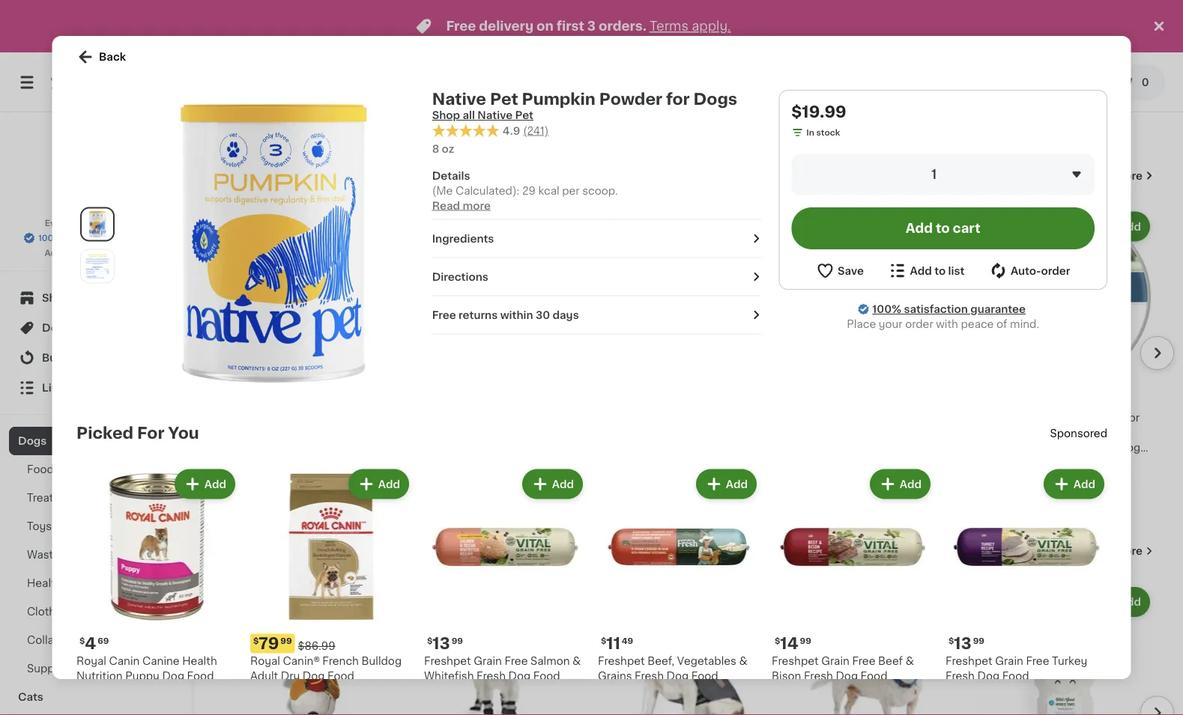 Task type: locate. For each thing, give the bounding box(es) containing it.
for down "$67.98 original price: $90.99" element
[[1126, 413, 1140, 424]]

waste down rated
[[814, 98, 847, 109]]

guarantee up peace
[[971, 304, 1026, 315]]

2 freshpet from the left
[[598, 656, 645, 667]]

pet
[[515, 110, 533, 121]]

2 vertical spatial health
[[182, 656, 217, 667]]

1 vertical spatial 3
[[838, 472, 844, 480]]

1 horizontal spatial stock
[[1028, 487, 1052, 495]]

freshpet inside the freshpet grain free salmon & whitefish fresh dog food
[[424, 656, 471, 667]]

0 horizontal spatial of
[[253, 127, 262, 135]]

1 vertical spatial shop
[[42, 293, 70, 304]]

free inside "freshpet grain free beef & bison fresh dog food"
[[852, 656, 876, 667]]

1 horizontal spatial $ 13 99
[[949, 637, 985, 652]]

care
[[85, 249, 105, 258]]

count inside button
[[789, 472, 816, 480]]

4.9 (241)
[[502, 125, 549, 136]]

None search field
[[214, 61, 614, 103]]

kcal
[[538, 186, 559, 196]]

$ left 49
[[601, 637, 606, 646]]

3 $ from the left
[[427, 637, 432, 646]]

details (me calculated): 29 kcal per scoop. read more
[[432, 171, 618, 211]]

freshpet grain free salmon & whitefish fresh dog food
[[424, 656, 581, 682]]

dog inside the freshpet grain free salmon & whitefish fresh dog food
[[508, 671, 531, 682]]

freshpet inside "freshpet grain free beef & bison fresh dog food"
[[772, 656, 819, 667]]

shop down led
[[432, 110, 460, 121]]

dog inside "royal canin® french bulldog adult dry dog food"
[[302, 671, 325, 682]]

1 royal from the left
[[76, 656, 106, 667]]

royal inside the royal canin canine health nutrition puppy dog food
[[76, 656, 106, 667]]

shop up deals
[[42, 293, 70, 304]]

0 horizontal spatial count
[[225, 127, 251, 135]]

100% down everyday at left
[[38, 234, 61, 243]]

free inside the freshpet grain free salmon & whitefish fresh dog food
[[504, 656, 528, 667]]

1 horizontal spatial leak
[[749, 83, 774, 94]]

1 horizontal spatial 8 oz
[[432, 144, 454, 154]]

free for freshpet grain free beef & bison fresh dog food
[[852, 656, 876, 667]]

1 vertical spatial view
[[1087, 547, 1113, 557]]

0 vertical spatial order
[[1041, 266, 1070, 276]]

pet
[[490, 91, 518, 107]]

options for count of 10, 4 total options
[[307, 127, 339, 135]]

$ up freshpet grain free turkey fresh dog food
[[949, 637, 954, 646]]

so inside so phresh extra large leak guard pad
[[225, 83, 239, 94]]

large inside so phresh extra extra large leak shield potty pads
[[716, 83, 746, 94]]

dog inside freshpet grain free turkey fresh dog food
[[978, 671, 1000, 682]]

health link down 'management'
[[9, 570, 182, 598]]

0 vertical spatial 1
[[931, 168, 937, 181]]

more
[[1115, 171, 1143, 181], [1115, 547, 1143, 557]]

0 button
[[1104, 64, 1166, 100]]

options inside button
[[867, 472, 900, 480]]

0 vertical spatial total
[[285, 127, 305, 135]]

in
[[807, 129, 814, 137]]

free left turkey
[[1026, 656, 1050, 667]]

freshpet inside freshpet beef, vegetables & grains fresh dog food
[[598, 656, 645, 667]]

1 horizontal spatial collar
[[1092, 413, 1123, 424]]

options right 6,
[[867, 472, 900, 480]]

count
[[225, 127, 251, 135], [789, 472, 816, 480]]

dog inside the poochpads pch pro indoor dog potty
[[1120, 83, 1142, 94]]

collar up nsored
[[1092, 413, 1123, 424]]

add to list button
[[888, 262, 965, 280]]

13 for freshpet grain free turkey fresh dog food
[[954, 637, 972, 652]]

canin®
[[283, 656, 320, 667]]

0 horizontal spatial 13
[[432, 637, 450, 652]]

1 vertical spatial order
[[905, 319, 933, 330]]

grain left beef
[[821, 656, 850, 667]]

4 right '10,' at the left top
[[278, 127, 283, 135]]

total for 3
[[846, 472, 865, 480]]

deals link
[[9, 313, 182, 343]]

1 vertical spatial waste
[[27, 550, 60, 561]]

grain
[[474, 656, 502, 667], [821, 656, 850, 667], [995, 656, 1024, 667]]

2 large from the left
[[716, 83, 746, 94]]

0 horizontal spatial leak
[[343, 83, 368, 94]]

add vital care to save
[[45, 249, 138, 258]]

product group containing 11
[[598, 467, 760, 710]]

& right vegetables
[[739, 656, 748, 667]]

0 horizontal spatial grain
[[474, 656, 502, 667]]

product group containing 1 each
[[413, 209, 589, 500]]

tick up small on the bottom
[[1084, 428, 1106, 439]]

product group containing 4
[[76, 467, 238, 710]]

$79.99 original price: $86.99 element
[[250, 635, 412, 654]]

health down waste management
[[27, 579, 62, 589]]

enlarge dog vitamins & supplements native pet pumpkin powder for dogs supplements (opens in a new tab) image
[[84, 253, 111, 280]]

collars & leashes link
[[9, 627, 182, 655]]

leak inside so phresh extra large leak guard pad
[[343, 83, 368, 94]]

mind.
[[1010, 319, 1039, 330]]

collars
[[27, 636, 64, 646]]

ingredients
[[432, 234, 494, 244]]

(299)
[[657, 115, 679, 123]]

0 vertical spatial 4
[[278, 127, 283, 135]]

1 99 from the left
[[280, 637, 292, 646]]

1 view more from the top
[[1087, 171, 1143, 181]]

1 more from the top
[[1115, 171, 1143, 181]]

1 vertical spatial health
[[27, 579, 62, 589]]

indoor
[[1083, 83, 1117, 94]]

collar up (3.98k) at the bottom right of page
[[1037, 443, 1068, 454]]

0 horizontal spatial 8 oz
[[225, 457, 242, 465]]

1 13 from the left
[[432, 637, 450, 652]]

count of 6, 3 total options
[[789, 472, 900, 480]]

1 horizontal spatial guarantee
[[971, 304, 1026, 315]]

free left the salmon
[[504, 656, 528, 667]]

0 horizontal spatial large
[[310, 83, 340, 94]]

leak inside so phresh extra extra large leak shield potty pads
[[749, 83, 774, 94]]

per
[[562, 186, 580, 196]]

everyday store prices
[[45, 219, 137, 228]]

options for count of 6, 3 total options
[[867, 472, 900, 480]]

2 horizontal spatial for
[[1126, 413, 1140, 424]]

free left delivery
[[446, 20, 476, 33]]

in stock
[[807, 129, 840, 137]]

free left beef
[[852, 656, 876, 667]]

2 horizontal spatial extra
[[687, 83, 714, 94]]

auto-order
[[1011, 266, 1070, 276]]

dogs down apply. at the right of the page
[[693, 91, 737, 107]]

of left mind.
[[997, 319, 1008, 330]]

1 potty from the left
[[637, 98, 665, 109]]

$ inside $ 14 99
[[775, 637, 780, 646]]

1 left each at the bottom of the page
[[413, 472, 417, 480]]

1 inside field
[[931, 168, 937, 181]]

1 horizontal spatial options
[[867, 472, 900, 480]]

large up count of 10, 4 total options on the top left
[[310, 83, 340, 94]]

1 horizontal spatial count
[[789, 472, 816, 480]]

99 for freshpet grain free beef & bison fresh dog food
[[800, 637, 811, 646]]

dogs inside native pet pumpkin powder for dogs shop all native pet
[[693, 91, 737, 107]]

1 horizontal spatial so
[[601, 83, 615, 94]]

total inside "item carousel" region
[[285, 127, 305, 135]]

order inside button
[[1041, 266, 1070, 276]]

potty down poochpads
[[978, 98, 1006, 109]]

first
[[557, 20, 585, 33]]

0 horizontal spatial 3
[[588, 20, 596, 33]]

add to cart
[[906, 222, 981, 235]]

4 inside product group
[[85, 637, 96, 652]]

1 vertical spatial 4
[[85, 637, 96, 652]]

product group containing 14
[[772, 467, 934, 710]]

and
[[1046, 413, 1065, 424]]

within
[[500, 310, 533, 321]]

0 vertical spatial waste
[[814, 98, 847, 109]]

1 vertical spatial 8
[[225, 457, 231, 465]]

0 vertical spatial of
[[253, 127, 262, 135]]

waste management
[[27, 550, 132, 561]]

2 so from the left
[[601, 83, 615, 94]]

$ inside $ 11 49
[[601, 637, 606, 646]]

view more for health
[[1087, 171, 1143, 181]]

to down prevention
[[998, 458, 1009, 469]]

buy
[[42, 353, 63, 364]]

1 vertical spatial clothing link
[[9, 598, 182, 627]]

guarantee up save
[[115, 234, 159, 243]]

1 horizontal spatial oz
[[442, 144, 454, 154]]

0 horizontal spatial health link
[[9, 570, 182, 598]]

days
[[553, 310, 579, 321]]

5 $ from the left
[[775, 637, 780, 646]]

0 vertical spatial for
[[666, 91, 690, 107]]

buy it again link
[[9, 343, 182, 373]]

1 $ 13 99 from the left
[[427, 637, 463, 652]]

99 up whitefish
[[451, 637, 463, 646]]

1 view from the top
[[1087, 171, 1113, 181]]

13
[[432, 637, 450, 652], [954, 637, 972, 652]]

1 grain from the left
[[474, 656, 502, 667]]

1 horizontal spatial clothing
[[225, 544, 297, 560]]

& left $ 4 69
[[66, 636, 75, 646]]

royal
[[76, 656, 106, 667], [250, 656, 280, 667]]

1 vertical spatial for
[[1126, 413, 1140, 424]]

13 up whitefish
[[432, 637, 450, 652]]

so inside so phresh extra extra large leak shield potty pads
[[601, 83, 615, 94]]

flea,
[[1057, 428, 1082, 439]]

& inside the freshpet grain free salmon & whitefish fresh dog food
[[572, 656, 581, 667]]

0 horizontal spatial 100%
[[38, 234, 61, 243]]

& right the salmon
[[572, 656, 581, 667]]

royal up nutrition
[[76, 656, 106, 667]]

grain left turkey
[[995, 656, 1024, 667]]

whitefish
[[424, 671, 474, 682]]

1 leak from the left
[[343, 83, 368, 94]]

phresh inside so phresh extra large leak guard pad
[[241, 83, 278, 94]]

0 horizontal spatial 1
[[413, 472, 417, 480]]

toys
[[27, 522, 52, 532]]

dog inside freshpet beef, vegetables & grains fresh dog food
[[667, 671, 689, 682]]

total right 6,
[[846, 472, 865, 480]]

extra
[[281, 83, 308, 94], [657, 83, 684, 94], [687, 83, 714, 94]]

100% up "your"
[[872, 304, 901, 315]]

nutrition
[[76, 671, 122, 682]]

1 vertical spatial total
[[846, 472, 865, 480]]

0 horizontal spatial total
[[285, 127, 305, 135]]

14
[[780, 637, 798, 652]]

100% satisfaction guarantee inside 100% satisfaction guarantee button
[[38, 234, 159, 243]]

satisfaction up place your order with peace of mind.
[[904, 304, 968, 315]]

extra for extra
[[657, 83, 684, 94]]

bags
[[850, 98, 876, 109]]

30
[[536, 310, 550, 321]]

beef,
[[647, 656, 675, 667]]

4 freshpet from the left
[[946, 656, 993, 667]]

health right canine
[[182, 656, 217, 667]]

1 inside button
[[413, 472, 417, 480]]

to left save
[[107, 249, 116, 258]]

3 99 from the left
[[800, 637, 811, 646]]

1 each
[[413, 472, 440, 480]]

grain inside "freshpet grain free beef & bison fresh dog food"
[[821, 656, 850, 667]]

4 $ from the left
[[601, 637, 606, 646]]

product group containing 8 oz
[[225, 209, 401, 467]]

count of 10, 4 total options
[[225, 127, 339, 135]]

1 horizontal spatial potty
[[978, 98, 1006, 109]]

6 $ from the left
[[949, 637, 954, 646]]

beef
[[878, 656, 903, 667]]

2 $ from the left
[[253, 637, 259, 646]]

health link down '10,' at the left top
[[225, 167, 280, 185]]

2 horizontal spatial oz
[[806, 127, 816, 135]]

satisfaction up add vital care to save at the left of the page
[[63, 234, 113, 243]]

0 vertical spatial shop
[[432, 110, 460, 121]]

1 for 1 each
[[413, 472, 417, 480]]

to left list
[[935, 266, 946, 276]]

0 horizontal spatial 100% satisfaction guarantee
[[38, 234, 159, 243]]

$ up whitefish
[[427, 637, 432, 646]]

(up
[[978, 458, 995, 469]]

refill
[[915, 83, 941, 94]]

large down apply. at the right of the page
[[716, 83, 746, 94]]

to inside button
[[935, 266, 946, 276]]

0 horizontal spatial guarantee
[[115, 234, 159, 243]]

month
[[1020, 428, 1054, 439]]

1 large from the left
[[310, 83, 340, 94]]

royal up adult
[[250, 656, 280, 667]]

poochpads
[[978, 83, 1037, 94]]

of left '10,' at the left top
[[253, 127, 262, 135]]

1 extra from the left
[[281, 83, 308, 94]]

1 vertical spatial more
[[1115, 547, 1143, 557]]

0 vertical spatial guarantee
[[115, 234, 159, 243]]

extra inside so phresh extra large leak guard pad
[[281, 83, 308, 94]]

count for count of 10, 4 total options
[[225, 127, 251, 135]]

food inside "royal canin® french bulldog adult dry dog food"
[[327, 671, 354, 682]]

1 vertical spatial collar
[[1037, 443, 1068, 454]]

free left returns
[[432, 310, 456, 321]]

phresh for pad
[[241, 83, 278, 94]]

grain inside freshpet grain free turkey fresh dog food
[[995, 656, 1024, 667]]

2 leak from the left
[[749, 83, 774, 94]]

health down '10,' at the left top
[[225, 168, 280, 184]]

store
[[87, 219, 109, 228]]

0 horizontal spatial options
[[307, 127, 339, 135]]

service type group
[[633, 67, 794, 97]]

phresh up shield
[[618, 83, 654, 94]]

potty inside the poochpads pch pro indoor dog potty
[[978, 98, 1006, 109]]

freshpet inside freshpet grain free turkey fresh dog food
[[946, 656, 993, 667]]

directions button
[[432, 270, 761, 285]]

food inside "freshpet grain free beef & bison fresh dog food"
[[861, 671, 888, 682]]

1 horizontal spatial clothing link
[[225, 543, 297, 561]]

$ 13 99 up freshpet grain free turkey fresh dog food
[[949, 637, 985, 652]]

100% satisfaction guarantee up 'with'
[[872, 304, 1026, 315]]

99 for freshpet grain free salmon & whitefish fresh dog food
[[451, 637, 463, 646]]

3 grain from the left
[[995, 656, 1024, 667]]

dog inside 'earth rated unscented refill dog waste bags'
[[789, 98, 812, 109]]

product group
[[225, 209, 401, 467], [413, 209, 589, 500], [601, 209, 777, 482], [789, 209, 966, 495], [978, 209, 1154, 513], [76, 467, 238, 710], [250, 467, 412, 710], [424, 467, 586, 710], [598, 467, 760, 710], [772, 467, 934, 710], [946, 467, 1108, 710], [225, 585, 401, 716], [978, 585, 1154, 716]]

more for health
[[1115, 171, 1143, 181]]

$67.98 original price: $90.99 element
[[978, 391, 1154, 411]]

uv
[[413, 98, 428, 109]]

1 vertical spatial 1
[[413, 472, 417, 480]]

for down 'spo nsored'
[[1070, 443, 1085, 454]]

0 horizontal spatial clothing
[[27, 607, 72, 618]]

so up guard
[[225, 83, 239, 94]]

1 each button
[[413, 209, 589, 500]]

dogs down lists
[[18, 436, 47, 447]]

shop
[[432, 110, 460, 121], [42, 293, 70, 304]]

potty up (299)
[[637, 98, 665, 109]]

for inside native pet pumpkin powder for dogs shop all native pet
[[666, 91, 690, 107]]

to left cart
[[936, 222, 950, 235]]

0 horizontal spatial collar
[[1037, 443, 1068, 454]]

18lbs)
[[1011, 458, 1042, 469]]

save
[[838, 266, 864, 276]]

oz
[[806, 127, 816, 135], [442, 144, 454, 154], [233, 457, 242, 465]]

2 13 from the left
[[954, 637, 972, 652]]

4 99 from the left
[[973, 637, 985, 646]]

everyday
[[45, 219, 85, 228]]

2 vertical spatial of
[[818, 472, 827, 480]]

1 horizontal spatial royal
[[250, 656, 280, 667]]

1 view more link from the top
[[1087, 169, 1154, 184]]

0 vertical spatial options
[[307, 127, 339, 135]]

0 horizontal spatial phresh
[[241, 83, 278, 94]]

of
[[253, 127, 262, 135], [997, 319, 1008, 330], [818, 472, 827, 480]]

13 up freshpet grain free turkey fresh dog food
[[954, 637, 972, 652]]

2 extra from the left
[[657, 83, 684, 94]]

health inside the royal canin canine health nutrition puppy dog food
[[182, 656, 217, 667]]

2 horizontal spatial grain
[[995, 656, 1024, 667]]

2 royal from the left
[[250, 656, 280, 667]]

grain for bison
[[821, 656, 850, 667]]

0 horizontal spatial royal
[[76, 656, 106, 667]]

$ inside $ 4 69
[[79, 637, 85, 646]]

large
[[310, 83, 340, 94], [716, 83, 746, 94]]

2 fresh from the left
[[635, 671, 664, 682]]

freshpet for bison
[[772, 656, 819, 667]]

$ for freshpet grain free salmon & whitefish fresh dog food
[[427, 637, 432, 646]]

$ up adult
[[253, 637, 259, 646]]

0 horizontal spatial so
[[225, 83, 239, 94]]

tick up 'spo nsored'
[[1068, 413, 1090, 424]]

1 fresh from the left
[[476, 671, 506, 682]]

free inside freshpet grain free turkey fresh dog food
[[1026, 656, 1050, 667]]

99 up freshpet grain free turkey fresh dog food
[[973, 637, 985, 646]]

total for 4
[[285, 127, 305, 135]]

1 so from the left
[[225, 83, 239, 94]]

(667)
[[280, 115, 302, 123]]

3 fresh from the left
[[804, 671, 833, 682]]

so up shield
[[601, 83, 615, 94]]

food inside freshpet grain free turkey fresh dog food
[[1002, 671, 1029, 682]]

3 freshpet from the left
[[772, 656, 819, 667]]

buy it again
[[42, 353, 105, 364]]

& inside freshpet beef, vegetables & grains fresh dog food
[[739, 656, 748, 667]]

0 horizontal spatial satisfaction
[[63, 234, 113, 243]]

8-
[[1008, 428, 1020, 439]]

1 horizontal spatial 8
[[432, 144, 439, 154]]

(3.98k)
[[1033, 460, 1064, 468]]

2 99 from the left
[[451, 637, 463, 646]]

1 up add to cart "button" at the right top of page
[[931, 168, 937, 181]]

4 fresh from the left
[[946, 671, 975, 682]]

0 horizontal spatial potty
[[637, 98, 665, 109]]

count left 6,
[[789, 472, 816, 480]]

3 extra from the left
[[687, 83, 714, 94]]

more
[[463, 201, 491, 211]]

add
[[932, 222, 954, 232], [1120, 222, 1142, 232], [906, 222, 933, 235], [45, 249, 62, 258], [910, 266, 932, 276], [204, 479, 226, 490], [378, 479, 400, 490], [552, 479, 574, 490], [726, 479, 748, 490], [900, 479, 922, 490], [1074, 479, 1096, 490], [367, 598, 389, 608], [1120, 598, 1142, 608]]

0 vertical spatial view
[[1087, 171, 1113, 181]]

count down guard
[[225, 127, 251, 135]]

guarantee inside 100% satisfaction guarantee link
[[971, 304, 1026, 315]]

guarantee
[[115, 234, 159, 243], [971, 304, 1026, 315]]

options down so phresh extra large leak guard pad
[[307, 127, 339, 135]]

product group containing 79
[[250, 467, 412, 710]]

2 view from the top
[[1087, 547, 1113, 557]]

of left 6,
[[818, 472, 827, 480]]

0 vertical spatial 100%
[[38, 234, 61, 243]]

100% inside button
[[38, 234, 61, 243]]

& right beef
[[906, 656, 914, 667]]

4 left 69
[[85, 637, 96, 652]]

urine
[[455, 98, 483, 109]]

food inside the freshpet grain free salmon & whitefish fresh dog food
[[533, 671, 560, 682]]

$65.99 element
[[978, 61, 1154, 81]]

1 horizontal spatial 100%
[[872, 304, 901, 315]]

item carousel region
[[225, 0, 1175, 143], [225, 203, 1175, 519], [55, 461, 1129, 716], [225, 579, 1175, 716]]

2 phresh from the left
[[618, 83, 654, 94]]

0 vertical spatial stock
[[816, 129, 840, 137]]

calculated):
[[455, 186, 519, 196]]

100% satisfaction guarantee link
[[872, 302, 1026, 317]]

1 horizontal spatial waste
[[814, 98, 847, 109]]

phresh for shield
[[618, 83, 654, 94]]

hd
[[568, 83, 585, 94]]

0 vertical spatial count
[[225, 127, 251, 135]]

99 right 14
[[800, 637, 811, 646]]

fresh inside freshpet beef, vegetables & grains fresh dog food
[[635, 671, 664, 682]]

grain up whitefish
[[474, 656, 502, 667]]

1 vertical spatial stock
[[1028, 487, 1052, 495]]

waste down toys
[[27, 550, 60, 561]]

royal inside "royal canin® french bulldog adult dry dog food"
[[250, 656, 280, 667]]

1 $ from the left
[[79, 637, 85, 646]]

1 horizontal spatial order
[[1041, 266, 1070, 276]]

0 vertical spatial more
[[1115, 171, 1143, 181]]

free for freshpet grain free salmon & whitefish fresh dog food
[[504, 656, 528, 667]]

of inside button
[[818, 472, 827, 480]]

view for health
[[1087, 171, 1113, 181]]

1 horizontal spatial health
[[182, 656, 217, 667]]

★★★★★
[[225, 113, 277, 123], [225, 113, 277, 123], [413, 113, 466, 123], [413, 113, 466, 123], [601, 113, 654, 123], [601, 113, 654, 123], [789, 113, 842, 123], [789, 113, 842, 123], [432, 124, 499, 137], [432, 124, 499, 137]]

dogs
[[693, 91, 737, 107], [978, 428, 1006, 439], [18, 436, 47, 447], [1119, 443, 1147, 454]]

$ 13 99 up whitefish
[[427, 637, 463, 652]]

leashes
[[78, 636, 122, 646]]

0 horizontal spatial clothing link
[[9, 598, 182, 627]]

1 vertical spatial view more
[[1087, 547, 1143, 557]]

100% satisfaction guarantee down store on the left of the page
[[38, 234, 159, 243]]

total down (667)
[[285, 127, 305, 135]]

$ inside $ 79 99
[[253, 637, 259, 646]]

phresh up pad at top left
[[241, 83, 278, 94]]

for up (299)
[[666, 91, 690, 107]]

99
[[280, 637, 292, 646], [451, 637, 463, 646], [800, 637, 811, 646], [973, 637, 985, 646]]

1 vertical spatial clothing
[[27, 607, 72, 618]]

freshpet grain free turkey fresh dog food
[[946, 656, 1088, 682]]

2 view more from the top
[[1087, 547, 1143, 557]]

ingredients button
[[432, 231, 761, 246]]

99 inside $ 14 99
[[800, 637, 811, 646]]

2 grain from the left
[[821, 656, 850, 667]]

2 more from the top
[[1115, 547, 1143, 557]]

1 vertical spatial tick
[[1084, 428, 1106, 439]]

1 vertical spatial options
[[867, 472, 900, 480]]

2 vertical spatial for
[[1070, 443, 1085, 454]]

1 phresh from the left
[[241, 83, 278, 94]]

total inside button
[[846, 472, 865, 480]]

1 horizontal spatial for
[[1070, 443, 1085, 454]]

3 right first
[[588, 20, 596, 33]]

1 vertical spatial guarantee
[[971, 304, 1026, 315]]

$ left 69
[[79, 637, 85, 646]]

2 $ 13 99 from the left
[[949, 637, 985, 652]]

1 freshpet from the left
[[424, 656, 471, 667]]

add inside "button"
[[906, 222, 933, 235]]

add button
[[903, 214, 961, 241], [1091, 214, 1149, 241], [176, 471, 234, 498], [350, 471, 407, 498], [523, 471, 581, 498], [697, 471, 755, 498], [871, 471, 929, 498], [1045, 471, 1103, 498], [339, 590, 397, 617], [1091, 590, 1149, 617]]

0 vertical spatial oz
[[806, 127, 816, 135]]

view more link for clothing
[[1087, 545, 1154, 560]]

free inside limited time offer region
[[446, 20, 476, 33]]

royal for royal canin® french bulldog adult dry dog food
[[250, 656, 280, 667]]

grain inside the freshpet grain free salmon & whitefish fresh dog food
[[474, 656, 502, 667]]

dog inside the royal canin canine health nutrition puppy dog food
[[162, 671, 184, 682]]

everyday store prices link
[[45, 217, 146, 229]]

poochpads pch pro indoor dog potty button
[[978, 0, 1154, 137]]

2 potty from the left
[[978, 98, 1006, 109]]

of for count of 10, 4 total options
[[253, 127, 262, 135]]

scoop.
[[582, 186, 618, 196]]

1 horizontal spatial 13
[[954, 637, 972, 652]]

$ up bison
[[775, 637, 780, 646]]

99 right 79
[[280, 637, 292, 646]]

3 right 6,
[[838, 472, 844, 480]]

free for freshpet grain free turkey fresh dog food
[[1026, 656, 1050, 667]]

0 horizontal spatial waste
[[27, 550, 60, 561]]

enlarge dog vitamins & supplements native pet pumpkin powder for dogs hero (opens in a new tab) image
[[84, 211, 111, 238]]

phresh inside so phresh extra extra large leak shield potty pads
[[618, 83, 654, 94]]

8 inside button
[[225, 457, 231, 465]]

1 vertical spatial of
[[997, 319, 1008, 330]]

0 horizontal spatial shop
[[42, 293, 70, 304]]

1 vertical spatial satisfaction
[[904, 304, 968, 315]]

2 view more link from the top
[[1087, 545, 1154, 560]]



Task type: vqa. For each thing, say whether or not it's contained in the screenshot.


Task type: describe. For each thing, give the bounding box(es) containing it.
$ for freshpet grain free turkey fresh dog food
[[949, 637, 954, 646]]

save
[[118, 249, 138, 258]]

11
[[606, 637, 620, 652]]

view more link for health
[[1087, 169, 1154, 184]]

spo
[[1050, 428, 1071, 439]]

1 for 1
[[931, 168, 937, 181]]

dog vitamins & supplements native pet pumpkin powder for dogs hero image
[[130, 102, 414, 386]]

back
[[99, 52, 126, 62]]

back button
[[76, 48, 126, 66]]

free delivery on first 3 orders. terms apply.
[[446, 20, 731, 33]]

limited time offer region
[[0, 0, 1151, 52]]

pad
[[260, 98, 280, 109]]

waste management link
[[9, 541, 182, 570]]

canine
[[142, 656, 179, 667]]

turkey
[[1052, 656, 1088, 667]]

1 vertical spatial oz
[[442, 144, 454, 154]]

bulldog
[[361, 656, 401, 667]]

fresh inside the freshpet grain free salmon & whitefish fresh dog food
[[476, 671, 506, 682]]

0 vertical spatial clothing link
[[225, 543, 297, 561]]

grain for whitefish
[[474, 656, 502, 667]]

8 oz button
[[225, 209, 401, 467]]

bison
[[772, 671, 801, 682]]

management
[[62, 550, 132, 561]]

(54)
[[469, 115, 486, 123]]

instacart logo image
[[51, 73, 141, 91]]

prevention
[[978, 443, 1034, 454]]

2 horizontal spatial health
[[225, 168, 280, 184]]

vital
[[64, 249, 83, 258]]

terms
[[650, 20, 689, 33]]

cats
[[18, 693, 43, 703]]

to inside the 'seresto flea and tick collar for dogs 8-month flea, tick prevention collar for small dogs (up to 18lbs)'
[[998, 458, 1009, 469]]

$ 13 99 for freshpet grain free salmon & whitefish fresh dog food
[[427, 637, 463, 652]]

29
[[522, 186, 536, 196]]

99 for freshpet grain free turkey fresh dog food
[[973, 637, 985, 646]]

oz inside the 8 oz button
[[233, 457, 242, 465]]

petco logo image
[[63, 130, 129, 196]]

guarantee inside 100% satisfaction guarantee button
[[115, 234, 159, 243]]

1 field
[[792, 154, 1095, 196]]

details
[[432, 171, 470, 181]]

so phresh extra large leak guard pad
[[225, 83, 368, 109]]

food link
[[9, 456, 182, 484]]

extra for large
[[281, 83, 308, 94]]

details button
[[432, 168, 761, 183]]

count of 6, 3 total options button
[[789, 209, 966, 482]]

dog inside "freshpet grain free beef & bison fresh dog food"
[[836, 671, 858, 682]]

more for clothing
[[1115, 547, 1143, 557]]

each
[[419, 472, 440, 480]]

so phresh extra extra large leak shield potty pads
[[601, 83, 774, 109]]

to inside "button"
[[936, 222, 950, 235]]

$ for freshpet grain free beef & bison fresh dog food
[[775, 637, 780, 646]]

120
[[789, 127, 804, 135]]

view for clothing
[[1087, 547, 1113, 557]]

powder
[[599, 91, 662, 107]]

pro
[[1063, 83, 1081, 94]]

all
[[463, 110, 475, 121]]

poochpads pch pro indoor dog potty
[[978, 83, 1142, 109]]

of for count of 6, 3 total options
[[818, 472, 827, 480]]

waste inside 'earth rated unscented refill dog waste bags'
[[814, 98, 847, 109]]

treats link
[[9, 484, 182, 513]]

cats link
[[9, 684, 182, 712]]

native
[[432, 91, 486, 107]]

food inside the royal canin canine health nutrition puppy dog food
[[187, 671, 214, 682]]

& inside "freshpet grain free beef & bison fresh dog food"
[[906, 656, 914, 667]]

vegetables
[[677, 656, 736, 667]]

returns
[[458, 310, 498, 321]]

item carousel region containing so phresh extra large leak guard pad
[[225, 0, 1175, 143]]

3 inside limited time offer region
[[588, 20, 596, 33]]

count for count of 6, 3 total options
[[789, 472, 816, 480]]

dogs right small on the bottom
[[1119, 443, 1147, 454]]

so for so phresh extra large leak guard pad
[[225, 83, 239, 94]]

again
[[76, 353, 105, 364]]

grain for dog
[[995, 656, 1024, 667]]

add inside button
[[910, 266, 932, 276]]

your
[[879, 319, 903, 330]]

$ for freshpet beef, vegetables & grains fresh dog food
[[601, 637, 606, 646]]

many
[[993, 487, 1016, 495]]

view more for clothing
[[1087, 547, 1143, 557]]

unscented
[[854, 83, 912, 94]]

you
[[168, 426, 199, 442]]

0 horizontal spatial stock
[[816, 129, 840, 137]]

dogs down seresto
[[978, 428, 1006, 439]]

dry
[[281, 671, 300, 682]]

seresto flea and tick collar for dogs 8-month flea, tick prevention collar for small dogs (up to 18lbs)
[[978, 413, 1147, 469]]

satisfaction inside button
[[63, 234, 113, 243]]

native
[[477, 110, 512, 121]]

led
[[431, 98, 452, 109]]

0 vertical spatial tick
[[1068, 413, 1090, 424]]

120 oz
[[789, 127, 816, 135]]

lists link
[[9, 373, 182, 403]]

cart
[[953, 222, 981, 235]]

large inside so phresh extra large leak guard pad
[[310, 83, 340, 94]]

13 for freshpet grain free salmon & whitefish fresh dog food
[[432, 637, 450, 652]]

freshpet for whitefish
[[424, 656, 471, 667]]

$ for royal canin canine health nutrition puppy dog food
[[79, 637, 85, 646]]

0 vertical spatial 8 oz
[[432, 144, 454, 154]]

freshpet for fresh
[[598, 656, 645, 667]]

$ 13 99 for freshpet grain free turkey fresh dog food
[[949, 637, 985, 652]]

$86.99
[[298, 641, 335, 652]]

spotter
[[525, 83, 565, 94]]

picked
[[76, 426, 133, 442]]

deals
[[42, 323, 73, 334]]

freshpet for dog
[[946, 656, 993, 667]]

on
[[537, 20, 554, 33]]

0 vertical spatial 8
[[432, 144, 439, 154]]

so for so phresh extra extra large leak shield potty pads
[[601, 83, 615, 94]]

simple
[[413, 83, 449, 94]]

shop link
[[9, 283, 182, 313]]

79
[[259, 637, 279, 652]]

for
[[137, 426, 164, 442]]

1 horizontal spatial 100% satisfaction guarantee
[[872, 304, 1026, 315]]

seresto
[[978, 413, 1018, 424]]

with
[[936, 319, 958, 330]]

add vital care to save link
[[45, 247, 147, 259]]

save button
[[816, 262, 864, 280]]

$ 14 99
[[775, 637, 811, 652]]

shop inside native pet pumpkin powder for dogs shop all native pet
[[432, 110, 460, 121]]

royal for royal canin canine health nutrition puppy dog food
[[76, 656, 106, 667]]

pads
[[668, 98, 694, 109]]

detector
[[486, 98, 533, 109]]

potty inside so phresh extra extra large leak shield potty pads
[[637, 98, 665, 109]]

0 vertical spatial health link
[[225, 167, 280, 185]]

99 inside $ 79 99
[[280, 637, 292, 646]]

49
[[622, 637, 633, 646]]

food inside freshpet beef, vegetables & grains fresh dog food
[[691, 671, 718, 682]]

nsored
[[1071, 428, 1108, 439]]

1 vertical spatial health link
[[9, 570, 182, 598]]

3 inside button
[[838, 472, 844, 480]]

free returns within 30 days
[[432, 310, 579, 321]]

fresh inside "freshpet grain free beef & bison fresh dog food"
[[804, 671, 833, 682]]

supplies link
[[9, 655, 182, 684]]

french
[[322, 656, 359, 667]]

item carousel region containing 4
[[55, 461, 1129, 716]]

auto-order button
[[989, 262, 1070, 280]]

petco
[[80, 202, 112, 212]]

pch
[[1040, 83, 1060, 94]]

grains
[[598, 671, 632, 682]]

add to list
[[910, 266, 965, 276]]

1 vertical spatial 100%
[[872, 304, 901, 315]]

4.9
[[502, 125, 520, 136]]

fresh inside freshpet grain free turkey fresh dog food
[[946, 671, 975, 682]]

1 horizontal spatial 4
[[278, 127, 283, 135]]

flea
[[1021, 413, 1043, 424]]

$ 4 69
[[79, 637, 109, 652]]

8 oz inside button
[[225, 457, 242, 465]]

0 horizontal spatial health
[[27, 579, 62, 589]]

6,
[[829, 472, 836, 480]]



